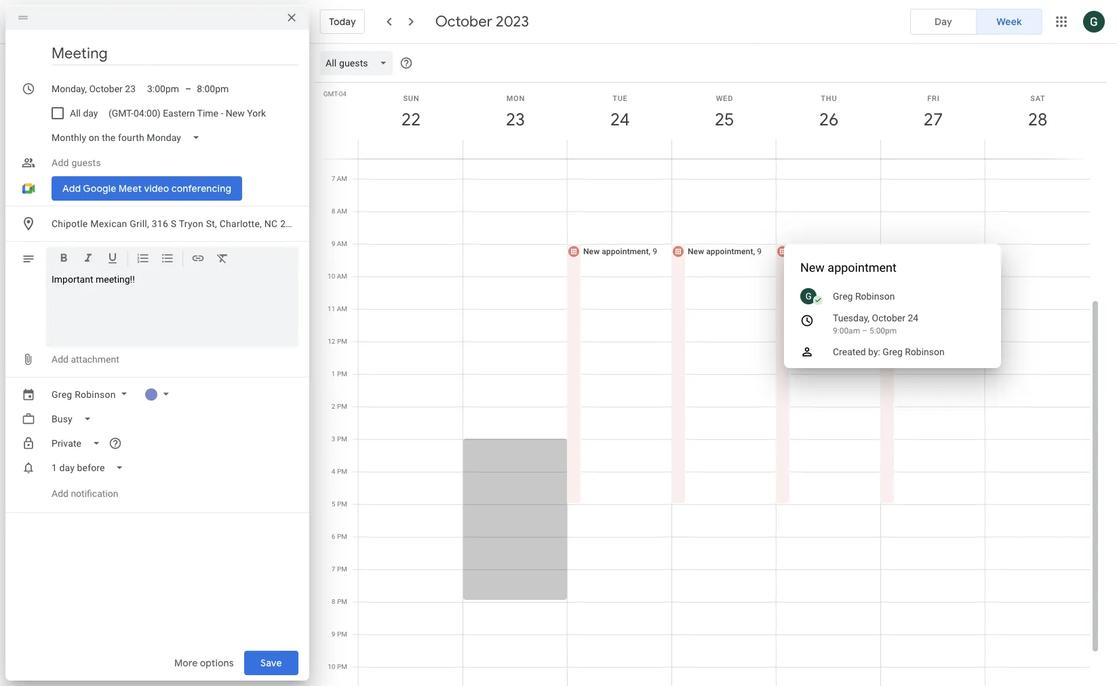 Task type: locate. For each thing, give the bounding box(es) containing it.
am for 8 am
[[337, 208, 347, 215]]

1 10 from the top
[[328, 273, 335, 280]]

pm down 8 pm
[[337, 631, 347, 639]]

grid
[[315, 44, 1101, 687]]

insert link image
[[191, 252, 205, 267]]

7 pm from the top
[[337, 533, 347, 541]]

11 pm from the top
[[337, 664, 347, 671]]

2 am from the top
[[337, 208, 347, 215]]

9 am
[[332, 240, 347, 248]]

2 new appointment , from the left
[[688, 247, 758, 257]]

pm right 4
[[337, 468, 347, 476]]

pm down 6 pm
[[337, 566, 347, 573]]

6
[[332, 533, 336, 541]]

12 pm
[[328, 338, 347, 345]]

1 pm
[[332, 371, 347, 378]]

pm for 3 pm
[[337, 436, 347, 443]]

add guests button
[[46, 151, 299, 175]]

8
[[332, 208, 335, 215], [332, 599, 336, 606]]

add attachment
[[52, 354, 119, 365]]

None field
[[320, 51, 398, 75], [46, 126, 211, 150], [46, 407, 102, 432], [46, 432, 111, 456], [46, 456, 135, 480], [320, 51, 398, 75], [46, 126, 211, 150], [46, 407, 102, 432], [46, 432, 111, 456], [46, 456, 135, 480]]

9 up the 10 am
[[332, 240, 335, 248]]

am down 8 am
[[337, 240, 347, 248]]

1 8 from the top
[[332, 208, 335, 215]]

5 pm
[[332, 501, 347, 508]]

add
[[52, 157, 69, 168], [52, 354, 68, 365], [52, 489, 68, 499]]

0 vertical spatial 10
[[328, 273, 335, 280]]

2 7 from the top
[[332, 566, 336, 573]]

8 am
[[332, 208, 347, 215]]

pm for 12 pm
[[337, 338, 347, 345]]

28
[[1028, 109, 1047, 131]]

7 for 7 am
[[332, 175, 335, 183]]

1 9 from the top
[[332, 240, 335, 248]]

0 horizontal spatial new appointment ,
[[584, 247, 653, 257]]

am
[[337, 175, 347, 183], [337, 208, 347, 215], [337, 240, 347, 248], [337, 273, 347, 280], [337, 305, 347, 313]]

–
[[185, 83, 191, 94]]

add left notification
[[52, 489, 68, 499]]

(gmt-04:00) eastern time - new york
[[109, 108, 266, 119]]

1 7 from the top
[[332, 175, 335, 183]]

1 vertical spatial 8
[[332, 599, 336, 606]]

2 10 from the top
[[328, 664, 336, 671]]

grid containing 22
[[315, 44, 1101, 687]]

day
[[935, 16, 953, 28]]

option group
[[911, 9, 1043, 35]]

2 add from the top
[[52, 354, 68, 365]]

6 pm
[[332, 533, 347, 541]]

pm for 8 pm
[[337, 599, 347, 606]]

greg robinson
[[52, 390, 116, 400]]

1 am from the top
[[337, 175, 347, 183]]

10 for 10 am
[[328, 273, 335, 280]]

Description text field
[[52, 274, 293, 342]]

-
[[221, 108, 224, 119]]

9 for 9 am
[[332, 240, 335, 248]]

7 down 6
[[332, 566, 336, 573]]

new
[[226, 108, 245, 119], [584, 247, 600, 257], [688, 247, 705, 257]]

sunday, october 22 element
[[396, 105, 427, 136]]

am right 11
[[337, 305, 347, 313]]

2 , from the left
[[754, 247, 755, 257]]

3 am from the top
[[337, 240, 347, 248]]

appointment
[[602, 247, 649, 257], [707, 247, 754, 257]]

25
[[714, 109, 734, 131]]

4 pm from the top
[[337, 436, 347, 443]]

1 vertical spatial add
[[52, 354, 68, 365]]

0 vertical spatial 9
[[332, 240, 335, 248]]

time
[[197, 108, 219, 119]]

3 add from the top
[[52, 489, 68, 499]]

26
[[819, 109, 838, 131]]

pm right 1
[[337, 371, 347, 378]]

chipotle mexican grill, 316 s tryon st, charlotte, nc 28202, usa
[[52, 219, 331, 229]]

5 am from the top
[[337, 305, 347, 313]]

8 up 9 am
[[332, 208, 335, 215]]

pm right 12 at left
[[337, 338, 347, 345]]

pm right 6
[[337, 533, 347, 541]]

bulleted list image
[[161, 252, 174, 267]]

notification
[[71, 489, 118, 499]]

8 up 9 pm
[[332, 599, 336, 606]]

1 horizontal spatial appointment
[[707, 247, 754, 257]]

numbered list image
[[136, 252, 150, 267]]

am up 8 am
[[337, 175, 347, 183]]

pm up 9 pm
[[337, 599, 347, 606]]

10 pm from the top
[[337, 631, 347, 639]]

1 pm from the top
[[337, 338, 347, 345]]

4 am from the top
[[337, 273, 347, 280]]

2 horizontal spatial new
[[688, 247, 705, 257]]

am for 11 am
[[337, 305, 347, 313]]

add left attachment
[[52, 354, 68, 365]]

8 for 8 pm
[[332, 599, 336, 606]]

6 pm from the top
[[337, 501, 347, 508]]

1 vertical spatial 9
[[332, 631, 336, 639]]

pm down 9 pm
[[337, 664, 347, 671]]

pm
[[337, 338, 347, 345], [337, 371, 347, 378], [337, 403, 347, 411], [337, 436, 347, 443], [337, 468, 347, 476], [337, 501, 347, 508], [337, 533, 347, 541], [337, 566, 347, 573], [337, 599, 347, 606], [337, 631, 347, 639], [337, 664, 347, 671]]

remove formatting image
[[216, 252, 229, 267]]

greg
[[52, 390, 72, 400]]

,
[[649, 247, 651, 257], [754, 247, 755, 257]]

10 am
[[328, 273, 347, 280]]

attachment
[[71, 354, 119, 365]]

9 pm
[[332, 631, 347, 639]]

2
[[332, 403, 336, 411]]

0 vertical spatial 8
[[332, 208, 335, 215]]

pm for 2 pm
[[337, 403, 347, 411]]

Start date text field
[[52, 81, 136, 97]]

tuesday, october 24 element
[[605, 105, 636, 136]]

7 am
[[332, 175, 347, 183]]

10 down 9 pm
[[328, 664, 336, 671]]

nc
[[265, 219, 278, 229]]

2 appointment from the left
[[707, 247, 754, 257]]

am down 9 am
[[337, 273, 347, 280]]

2 8 from the top
[[332, 599, 336, 606]]

0 horizontal spatial new
[[226, 108, 245, 119]]

add inside dropdown button
[[52, 157, 69, 168]]

8 for 8 am
[[332, 208, 335, 215]]

am for 9 am
[[337, 240, 347, 248]]

all day
[[70, 108, 98, 119]]

1 horizontal spatial ,
[[754, 247, 755, 257]]

9 up 10 pm
[[332, 631, 336, 639]]

2 pm from the top
[[337, 371, 347, 378]]

new appointment ,
[[584, 247, 653, 257], [688, 247, 758, 257]]

Week radio
[[977, 9, 1043, 35]]

tue 24
[[610, 94, 629, 131]]

1 horizontal spatial new appointment ,
[[688, 247, 758, 257]]

1 new appointment , from the left
[[584, 247, 653, 257]]

9
[[332, 240, 335, 248], [332, 631, 336, 639]]

2023
[[496, 12, 529, 31]]

october
[[435, 12, 493, 31]]

23 column header
[[463, 83, 568, 159]]

7 up 8 am
[[332, 175, 335, 183]]

pm for 4 pm
[[337, 468, 347, 476]]

1 vertical spatial 10
[[328, 664, 336, 671]]

2 vertical spatial add
[[52, 489, 68, 499]]

pm right 3 on the left of the page
[[337, 436, 347, 443]]

22 column header
[[358, 83, 463, 159]]

0 horizontal spatial appointment
[[602, 247, 649, 257]]

8 pm from the top
[[337, 566, 347, 573]]

4
[[332, 468, 336, 476]]

9 pm from the top
[[337, 599, 347, 606]]

today button
[[320, 5, 365, 38]]

add left guests
[[52, 157, 69, 168]]

am down 7 am
[[337, 208, 347, 215]]

to element
[[185, 83, 191, 94]]

28202,
[[280, 219, 310, 229]]

2 9 from the top
[[332, 631, 336, 639]]

0 vertical spatial add
[[52, 157, 69, 168]]

bold image
[[57, 252, 71, 267]]

7 for 7 pm
[[332, 566, 336, 573]]

9 for 9 pm
[[332, 631, 336, 639]]

0 vertical spatial 7
[[332, 175, 335, 183]]

gmt-04
[[324, 90, 347, 98]]

0 horizontal spatial ,
[[649, 247, 651, 257]]

eastern
[[163, 108, 195, 119]]

10 up 11
[[328, 273, 335, 280]]

pm right the 2
[[337, 403, 347, 411]]

7
[[332, 175, 335, 183], [332, 566, 336, 573]]

wednesday, october 25 element
[[709, 105, 740, 136]]

wed
[[716, 94, 734, 103]]

1 , from the left
[[649, 247, 651, 257]]

1 vertical spatial 7
[[332, 566, 336, 573]]

add for add notification
[[52, 489, 68, 499]]

mexican
[[90, 219, 127, 229]]

1 add from the top
[[52, 157, 69, 168]]

thursday, october 26 element
[[814, 105, 845, 136]]

pm right the 5
[[337, 501, 347, 508]]

3 pm from the top
[[337, 403, 347, 411]]

5 pm from the top
[[337, 468, 347, 476]]



Task type: vqa. For each thing, say whether or not it's contained in the screenshot.
New within the button
yes



Task type: describe. For each thing, give the bounding box(es) containing it.
gmt-
[[324, 90, 339, 98]]

Start time text field
[[147, 81, 180, 97]]

1
[[332, 371, 336, 378]]

27
[[923, 109, 943, 131]]

8 pm
[[332, 599, 347, 606]]

(gmt-
[[109, 108, 134, 119]]

1 appointment from the left
[[602, 247, 649, 257]]

st,
[[206, 219, 217, 229]]

316
[[152, 219, 168, 229]]

10 pm
[[328, 664, 347, 671]]

day
[[83, 108, 98, 119]]

underline image
[[106, 252, 119, 267]]

formatting options toolbar
[[46, 247, 299, 276]]

27 column header
[[881, 83, 986, 159]]

new inside (gmt-04:00) eastern time - new york "button"
[[226, 108, 245, 119]]

mon
[[507, 94, 525, 103]]

week
[[997, 16, 1022, 28]]

thu 26
[[819, 94, 838, 131]]

mon 23
[[505, 94, 525, 131]]

tryon
[[179, 219, 204, 229]]

october 2023
[[435, 12, 529, 31]]

chipotle mexican grill, 316 s tryon st, charlotte, nc 28202, usa button
[[46, 212, 331, 236]]

robinson
[[75, 390, 116, 400]]

add attachment button
[[46, 347, 125, 372]]

sun
[[403, 94, 420, 103]]

friday, october 27 element
[[918, 105, 949, 136]]

grill,
[[130, 219, 149, 229]]

1 horizontal spatial new
[[584, 247, 600, 257]]

pm for 7 pm
[[337, 566, 347, 573]]

pm for 9 pm
[[337, 631, 347, 639]]

pm for 5 pm
[[337, 501, 347, 508]]

chipotle
[[52, 219, 88, 229]]

11 am
[[328, 305, 347, 313]]

sun 22
[[401, 94, 420, 131]]

sat
[[1031, 94, 1046, 103]]

all
[[70, 108, 81, 119]]

saturday, october 28 element
[[1023, 105, 1054, 136]]

End time text field
[[197, 81, 229, 97]]

meeting!!
[[96, 274, 135, 285]]

pm for 10 pm
[[337, 664, 347, 671]]

charlotte,
[[220, 219, 262, 229]]

23
[[505, 109, 525, 131]]

Day radio
[[911, 9, 977, 35]]

option group containing day
[[911, 9, 1043, 35]]

04:00)
[[134, 108, 161, 119]]

add for add attachment
[[52, 354, 68, 365]]

3 pm
[[332, 436, 347, 443]]

am for 10 am
[[337, 273, 347, 280]]

sat 28
[[1028, 94, 1047, 131]]

pm for 1 pm
[[337, 371, 347, 378]]

24
[[610, 109, 629, 131]]

wed 25
[[714, 94, 734, 131]]

04
[[339, 90, 347, 98]]

5
[[332, 501, 336, 508]]

7 pm
[[332, 566, 347, 573]]

11
[[328, 305, 335, 313]]

tue
[[613, 94, 628, 103]]

add guests
[[52, 157, 101, 168]]

add notification
[[52, 489, 118, 499]]

today
[[329, 16, 356, 28]]

add for add guests
[[52, 157, 69, 168]]

28 column header
[[985, 83, 1091, 159]]

am for 7 am
[[337, 175, 347, 183]]

3
[[332, 436, 336, 443]]

pm for 6 pm
[[337, 533, 347, 541]]

guests
[[72, 157, 101, 168]]

4 pm
[[332, 468, 347, 476]]

12
[[328, 338, 336, 345]]

york
[[247, 108, 266, 119]]

2 pm
[[332, 403, 347, 411]]

s
[[171, 219, 177, 229]]

10 for 10 pm
[[328, 664, 336, 671]]

italic image
[[81, 252, 95, 267]]

22
[[401, 109, 420, 131]]

fri 27
[[923, 94, 943, 131]]

monday, october 23 element
[[500, 105, 531, 136]]

24 column header
[[567, 83, 672, 159]]

thu
[[821, 94, 838, 103]]

important
[[52, 274, 93, 285]]

26 column header
[[776, 83, 882, 159]]

Add title text field
[[52, 43, 299, 64]]

add notification button
[[46, 478, 124, 510]]

usa
[[312, 219, 331, 229]]

(gmt-04:00) eastern time - new york button
[[103, 101, 272, 126]]

fri
[[928, 94, 940, 103]]

important meeting!!
[[52, 274, 135, 285]]

25 column header
[[672, 83, 777, 159]]



